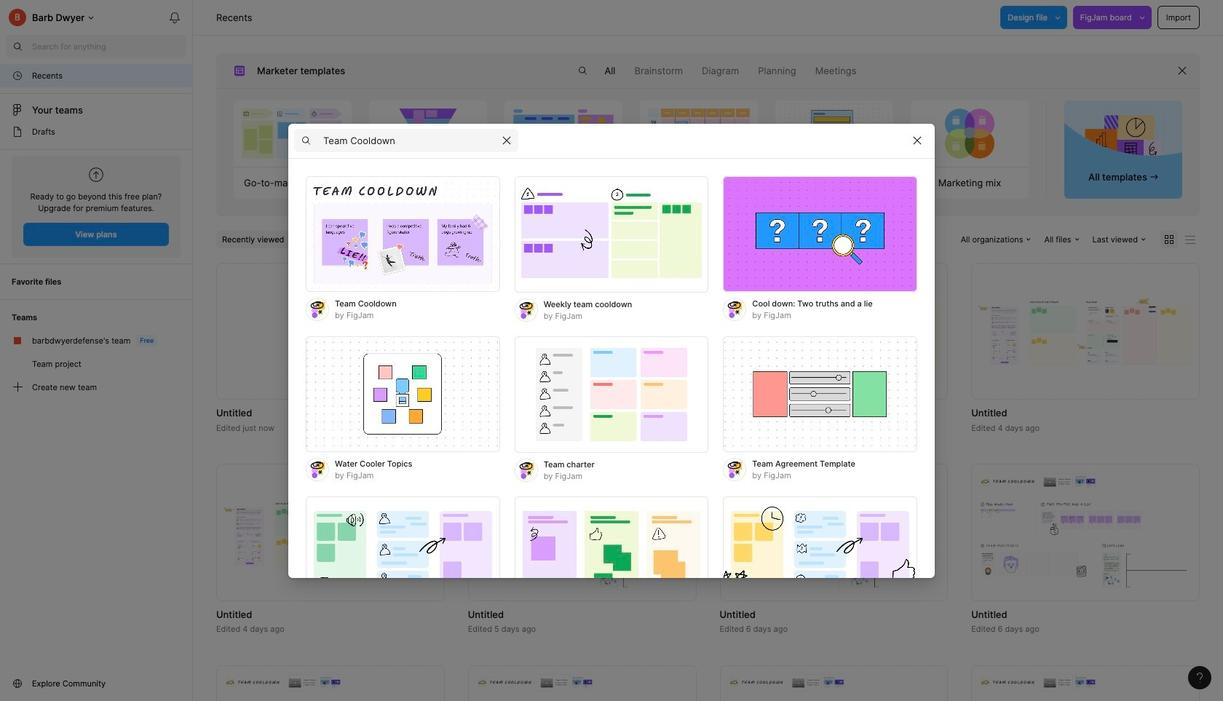 Task type: vqa. For each thing, say whether or not it's contained in the screenshot.
Product team retrospective 'image'
no



Task type: describe. For each thing, give the bounding box(es) containing it.
team cooldown image
[[306, 176, 500, 292]]

cool down: two truths and a lie image
[[723, 176, 918, 292]]

community 16 image
[[12, 678, 23, 690]]

search 32 image
[[6, 35, 29, 58]]

creative brief template image
[[769, 100, 901, 167]]

Search templates text field
[[323, 132, 495, 149]]

recent 16 image
[[12, 70, 23, 82]]

weekly team cooldown image
[[515, 176, 709, 292]]

team stand up image
[[515, 496, 709, 613]]

marketing funnel image
[[369, 100, 487, 167]]

social media planner image
[[640, 100, 758, 167]]

team meeting agenda image
[[723, 496, 918, 613]]



Task type: locate. For each thing, give the bounding box(es) containing it.
bell 32 image
[[163, 6, 186, 29]]

team charter image
[[515, 336, 709, 453]]

go-to-market (gtm) strategy image
[[234, 100, 351, 167]]

marketing mix image
[[911, 100, 1029, 167]]

Search for anything text field
[[32, 41, 186, 52]]

dialog
[[288, 123, 935, 701]]

file thumbnail image
[[475, 272, 689, 391], [727, 298, 941, 365], [979, 298, 1193, 365], [475, 473, 689, 592], [727, 473, 941, 592], [979, 473, 1193, 592], [224, 499, 438, 566], [224, 675, 438, 701], [475, 675, 689, 701], [727, 675, 941, 701], [979, 675, 1193, 701]]

page 16 image
[[12, 126, 23, 138]]

search 32 image
[[571, 59, 595, 82]]

water cooler topics image
[[306, 336, 500, 453]]

see all all templates image
[[1085, 114, 1162, 165]]

competitor analysis image
[[505, 100, 622, 167]]

team weekly image
[[306, 496, 500, 613]]

team agreement template image
[[723, 336, 918, 453]]



